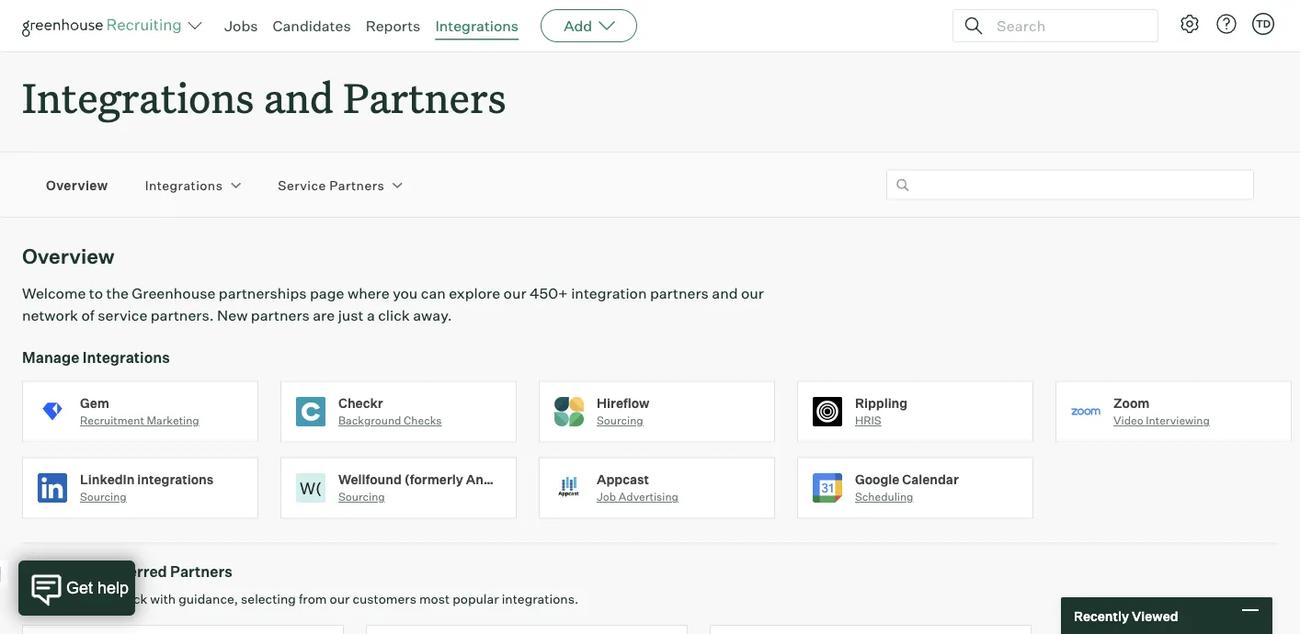 Task type: locate. For each thing, give the bounding box(es) containing it.
customers
[[353, 591, 416, 608]]

0 horizontal spatial and
[[264, 70, 334, 124]]

greenhouse recruiting image
[[22, 15, 188, 37]]

1 horizontal spatial partners
[[650, 284, 709, 303]]

partners for integrations and partners
[[343, 70, 506, 124]]

overview
[[46, 177, 108, 193], [22, 244, 115, 269]]

None text field
[[886, 170, 1254, 200]]

1 horizontal spatial sourcing
[[338, 490, 385, 504]]

0 horizontal spatial our
[[330, 591, 350, 608]]

td button
[[1249, 9, 1278, 39]]

integrations link
[[435, 17, 519, 35], [145, 176, 223, 194]]

zoom video interviewing
[[1114, 395, 1210, 428]]

sourcing down "hireflow"
[[597, 414, 643, 428]]

integrations for the bottommost the integrations link
[[145, 177, 223, 193]]

partners down partnerships
[[251, 306, 310, 325]]

page
[[310, 284, 344, 303]]

service partners link
[[278, 176, 384, 194]]

partners down reports link
[[343, 70, 506, 124]]

greenhouse
[[132, 284, 215, 303]]

0 vertical spatial and
[[264, 70, 334, 124]]

can
[[421, 284, 446, 303]]

tech
[[85, 591, 112, 608]]

sourcing
[[597, 414, 643, 428], [80, 490, 127, 504], [338, 490, 385, 504]]

rippling
[[855, 395, 908, 411]]

service
[[98, 306, 147, 325]]

gem
[[80, 395, 109, 411]]

zoom
[[1114, 395, 1150, 411]]

a
[[367, 306, 375, 325]]

integrations
[[137, 471, 214, 488]]

0 vertical spatial integrations link
[[435, 17, 519, 35]]

away.
[[413, 306, 452, 325]]

2 horizontal spatial our
[[741, 284, 764, 303]]

gem recruitment marketing
[[80, 395, 199, 428]]

0 vertical spatial partners
[[650, 284, 709, 303]]

configure image
[[1179, 13, 1201, 35]]

integrations and partners
[[22, 70, 506, 124]]

2 horizontal spatial sourcing
[[597, 414, 643, 428]]

sourcing inside hireflow sourcing
[[597, 414, 643, 428]]

1 horizontal spatial and
[[712, 284, 738, 303]]

wellfound
[[338, 471, 402, 488]]

manage
[[22, 348, 79, 367]]

recently
[[1074, 608, 1129, 624]]

0 horizontal spatial integrations link
[[145, 176, 223, 194]]

0 horizontal spatial sourcing
[[80, 490, 127, 504]]

integrations.
[[502, 591, 579, 608]]

partners right 'service'
[[329, 177, 384, 193]]

1 vertical spatial overview
[[22, 244, 115, 269]]

recruitment
[[80, 414, 144, 428]]

and
[[264, 70, 334, 124], [712, 284, 738, 303]]

1 vertical spatial partners
[[251, 306, 310, 325]]

our
[[504, 284, 526, 303], [741, 284, 764, 303], [330, 591, 350, 608]]

integrations
[[435, 17, 519, 35], [22, 70, 254, 124], [145, 177, 223, 193], [83, 348, 170, 367]]

(formerly
[[404, 471, 463, 488]]

job
[[597, 490, 616, 504]]

1 vertical spatial and
[[712, 284, 738, 303]]

partners
[[650, 284, 709, 303], [251, 306, 310, 325]]

0 horizontal spatial partners
[[251, 306, 310, 325]]

welcome
[[22, 284, 86, 303]]

add
[[564, 17, 592, 35]]

with
[[150, 591, 176, 608]]

interviewing
[[1146, 414, 1210, 428]]

checkr
[[338, 395, 383, 411]]

build your tech stack with guidance, selecting from our customers most popular integrations.
[[22, 591, 579, 608]]

viewed
[[1132, 608, 1178, 624]]

build
[[22, 591, 53, 608]]

reports link
[[366, 17, 421, 35]]

most
[[419, 591, 450, 608]]

add button
[[541, 9, 637, 42]]

and inside welcome to the greenhouse partnerships page where you can explore our 450+ integration partners and our network of service partners. new partners are just a click away.
[[712, 284, 738, 303]]

0 vertical spatial partners
[[343, 70, 506, 124]]

sourcing down "linkedin"
[[80, 490, 127, 504]]

candidates link
[[273, 17, 351, 35]]

you
[[393, 284, 418, 303]]

Search text field
[[992, 12, 1141, 39]]

are
[[313, 306, 335, 325]]

1 vertical spatial integrations link
[[145, 176, 223, 194]]

integrations for integrations and partners
[[22, 70, 254, 124]]

customer-
[[22, 563, 99, 581]]

video
[[1114, 414, 1144, 428]]

partners
[[343, 70, 506, 124], [329, 177, 384, 193], [170, 563, 232, 581]]

1 vertical spatial partners
[[329, 177, 384, 193]]

2 vertical spatial partners
[[170, 563, 232, 581]]

partners up guidance,
[[170, 563, 232, 581]]

sourcing down wellfound
[[338, 490, 385, 504]]

partners right integration
[[650, 284, 709, 303]]

0 vertical spatial overview
[[46, 177, 108, 193]]



Task type: vqa. For each thing, say whether or not it's contained in the screenshot.


Task type: describe. For each thing, give the bounding box(es) containing it.
of
[[81, 306, 94, 325]]

popular
[[453, 591, 499, 608]]

recently viewed
[[1074, 608, 1178, 624]]

guidance,
[[179, 591, 238, 608]]

advertising
[[619, 490, 679, 504]]

overview link
[[46, 176, 108, 194]]

wellfound (formerly angellist talent) sourcing
[[338, 471, 574, 504]]

angellist
[[466, 471, 526, 488]]

sourcing inside the linkedin integrations sourcing
[[80, 490, 127, 504]]

partnerships
[[219, 284, 307, 303]]

candidates
[[273, 17, 351, 35]]

partners for customer-preferred partners
[[170, 563, 232, 581]]

calendar
[[902, 471, 959, 488]]

welcome to the greenhouse partnerships page where you can explore our 450+ integration partners and our network of service partners. new partners are just a click away.
[[22, 284, 764, 325]]

hireflow
[[597, 395, 650, 411]]

customer-preferred partners
[[22, 563, 232, 581]]

appcast
[[597, 471, 649, 488]]

selecting
[[241, 591, 296, 608]]

partners.
[[151, 306, 214, 325]]

hris
[[855, 414, 882, 428]]

just
[[338, 306, 364, 325]]

background
[[338, 414, 401, 428]]

new
[[217, 306, 248, 325]]

rippling hris
[[855, 395, 908, 428]]

450+
[[530, 284, 568, 303]]

manage integrations
[[22, 348, 170, 367]]

checkr background checks
[[338, 395, 442, 428]]

integrations for the rightmost the integrations link
[[435, 17, 519, 35]]

stack
[[115, 591, 147, 608]]

from
[[299, 591, 327, 608]]

your
[[56, 591, 83, 608]]

linkedin
[[80, 471, 135, 488]]

reports
[[366, 17, 421, 35]]

jobs link
[[224, 17, 258, 35]]

service partners
[[278, 177, 384, 193]]

sourcing inside wellfound (formerly angellist talent) sourcing
[[338, 490, 385, 504]]

jobs
[[224, 17, 258, 35]]

marketing
[[147, 414, 199, 428]]

1 horizontal spatial our
[[504, 284, 526, 303]]

network
[[22, 306, 78, 325]]

talent)
[[529, 471, 574, 488]]

to
[[89, 284, 103, 303]]

explore
[[449, 284, 500, 303]]

integration
[[571, 284, 647, 303]]

hireflow sourcing
[[597, 395, 650, 428]]

scheduling
[[855, 490, 913, 504]]

google
[[855, 471, 900, 488]]

w(
[[300, 478, 322, 498]]

the
[[106, 284, 129, 303]]

click
[[378, 306, 410, 325]]

appcast job advertising
[[597, 471, 679, 504]]

linkedin integrations sourcing
[[80, 471, 214, 504]]

preferred
[[99, 563, 167, 581]]

td button
[[1252, 13, 1274, 35]]

1 horizontal spatial integrations link
[[435, 17, 519, 35]]

google calendar scheduling
[[855, 471, 959, 504]]

service
[[278, 177, 326, 193]]

where
[[347, 284, 390, 303]]

td
[[1256, 17, 1271, 30]]

checks
[[404, 414, 442, 428]]



